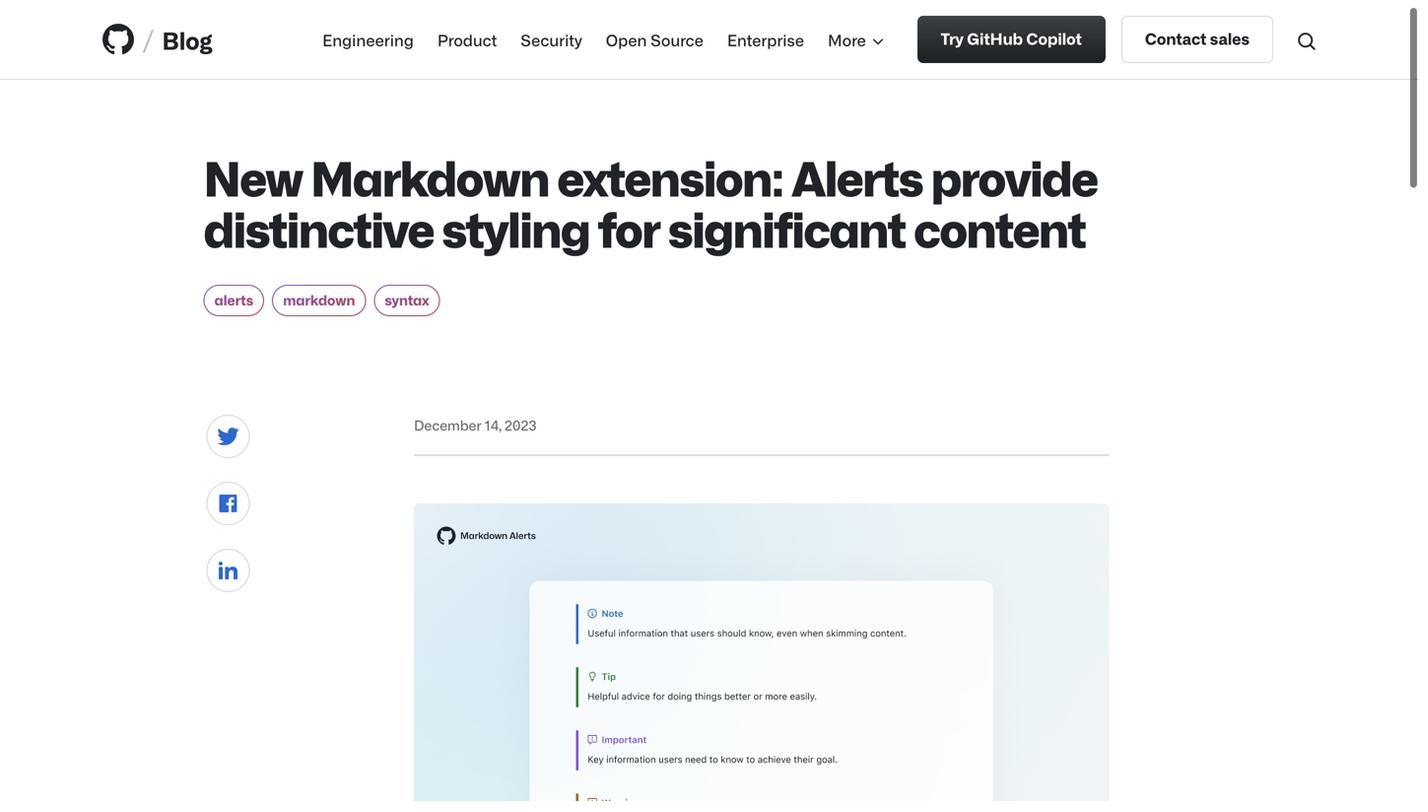 Task type: describe. For each thing, give the bounding box(es) containing it.
a screenshot of the five available types of markdown alerts image
[[414, 504, 1109, 801]]

provide
[[931, 148, 1098, 205]]

december
[[414, 416, 481, 433]]

open source link
[[606, 28, 704, 51]]

more
[[828, 30, 866, 49]]

significant
[[668, 199, 906, 256]]

engineering
[[322, 30, 414, 49]]

engineering link
[[322, 28, 414, 51]]

share on facebook image
[[219, 495, 237, 513]]

github
[[967, 28, 1023, 47]]

visit github image
[[103, 24, 134, 55]]

security link
[[521, 28, 582, 51]]

styling
[[442, 199, 590, 256]]

security
[[521, 30, 582, 49]]

contact
[[1145, 28, 1207, 47]]

markdown link
[[272, 285, 366, 316]]

markdown
[[283, 291, 355, 308]]

for
[[598, 199, 660, 256]]

new markdown extension: alerts provide distinctive styling for significant content
[[204, 148, 1098, 256]]

sales
[[1210, 28, 1250, 47]]

share on twitter image
[[217, 428, 239, 445]]

december 14, 2023
[[414, 416, 537, 433]]

open source
[[606, 30, 704, 49]]

blog link
[[162, 22, 213, 57]]



Task type: locate. For each thing, give the bounding box(es) containing it.
copilot
[[1026, 28, 1082, 47]]

enterprise
[[727, 30, 804, 49]]

/ blog
[[142, 20, 213, 58]]

contact sales
[[1145, 28, 1250, 47]]

more button
[[828, 28, 886, 51]]

try
[[941, 28, 964, 47]]

product
[[437, 30, 497, 49]]

extension:
[[557, 148, 783, 205]]

open
[[606, 30, 647, 49]]

14,
[[484, 416, 502, 433]]

2023
[[504, 416, 537, 433]]

source
[[651, 30, 704, 49]]

content
[[914, 199, 1086, 256]]

/
[[142, 20, 154, 58]]

new
[[204, 148, 302, 205]]

try github copilot link
[[917, 16, 1106, 63]]

share on linkedin image
[[219, 562, 237, 580]]

try github copilot
[[941, 28, 1082, 47]]

alerts link
[[204, 285, 264, 316]]

alerts
[[792, 148, 923, 205]]

contact sales link
[[1121, 16, 1273, 63]]

syntax link
[[374, 285, 440, 316]]

blog
[[162, 25, 213, 54]]

syntax
[[385, 291, 429, 308]]

search toggle image
[[1297, 32, 1317, 51]]

product link
[[437, 28, 497, 51]]

markdown
[[311, 148, 549, 205]]

alerts
[[215, 291, 253, 308]]

distinctive
[[204, 199, 434, 256]]

enterprise link
[[727, 28, 804, 51]]

chevron down image
[[870, 33, 886, 49]]



Task type: vqa. For each thing, say whether or not it's contained in the screenshot.
"A checklist and guide to get your repository collaboration-ready" Link
no



